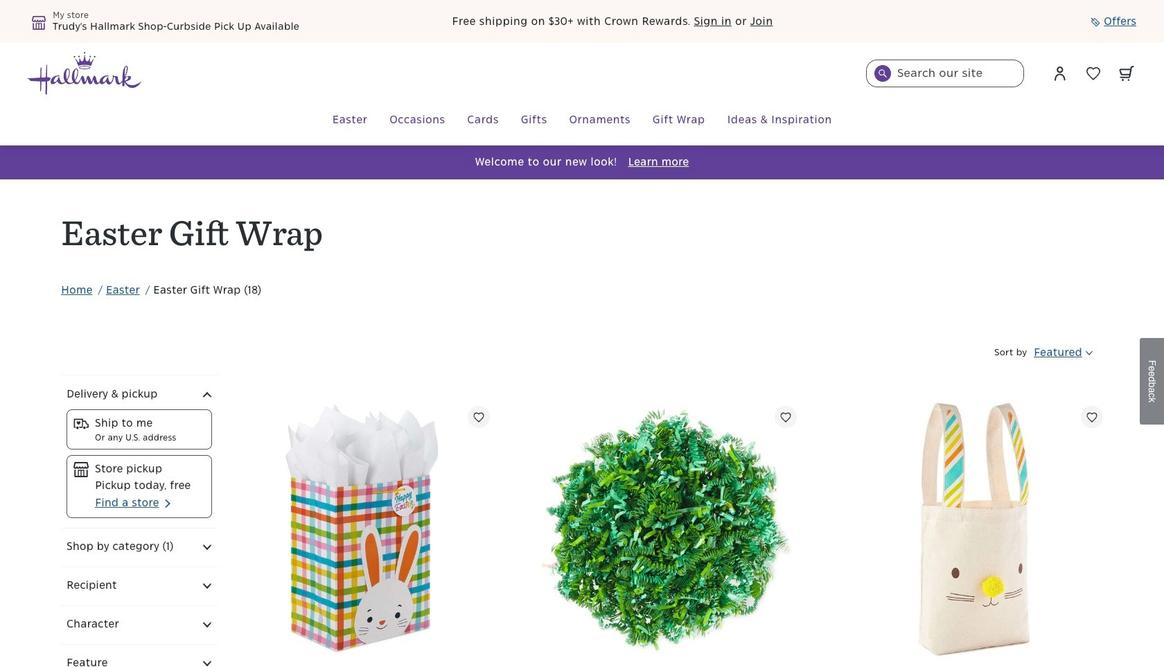 Task type: locate. For each thing, give the bounding box(es) containing it.
ship-to-me checkbox
[[73, 416, 206, 444]]

10.7" canvas fabric bunny face medium gift bag image
[[845, 401, 1104, 660]]

17" bunny on plaid extra-large easter gift bag with tissue paper image
[[231, 401, 490, 660]]

None search field
[[867, 60, 1025, 87]]



Task type: vqa. For each thing, say whether or not it's contained in the screenshot.
the View your cart with 0 items. icon
yes



Task type: describe. For each thing, give the bounding box(es) containing it.
sign in dropdown menu image
[[1052, 65, 1069, 82]]

hallmark logo image
[[28, 52, 141, 95]]

delivery & pickup element
[[61, 376, 217, 528]]

view your cart with 0 items. image
[[1120, 66, 1135, 81]]

store-pickup checkbox
[[73, 462, 206, 495]]

Search search field
[[867, 60, 1025, 87]]

search image
[[879, 69, 887, 78]]

green easter grass shredded paper, 1.5 oz. image
[[538, 401, 797, 660]]

main menu. menu bar
[[28, 96, 1137, 146]]



